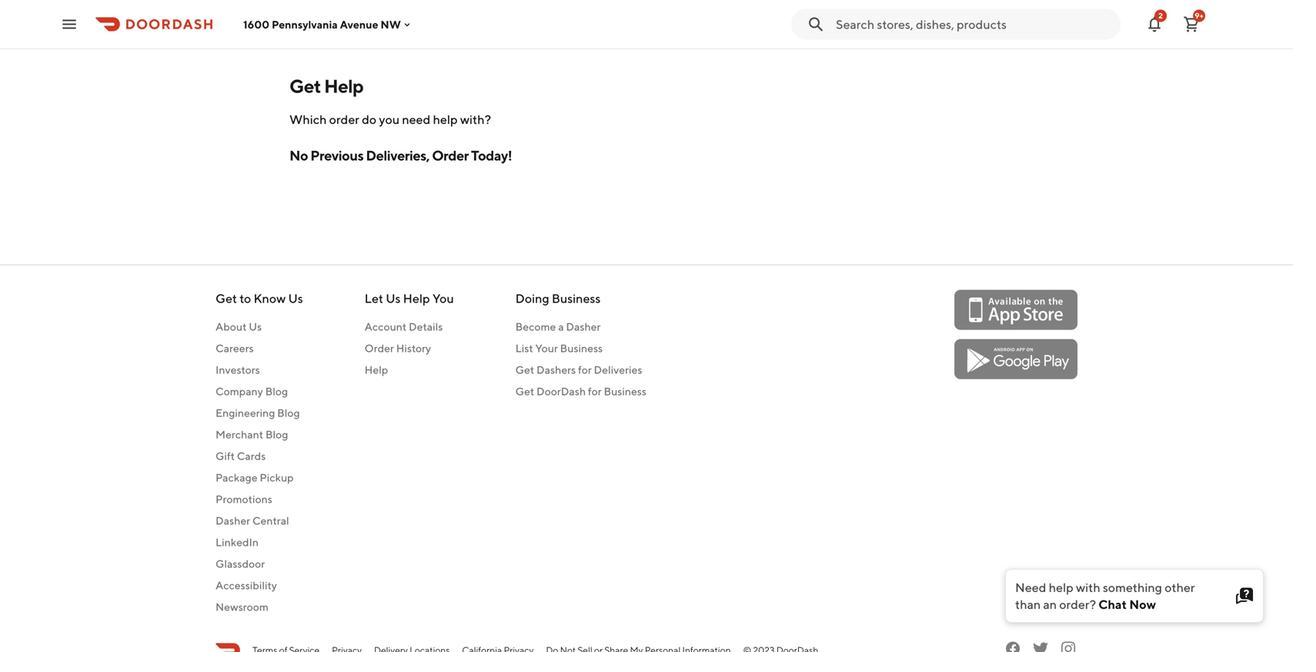 Task type: vqa. For each thing, say whether or not it's contained in the screenshot.
the left Dasher
yes



Task type: locate. For each thing, give the bounding box(es) containing it.
promotions
[[216, 493, 272, 505]]

help up order
[[324, 75, 363, 97]]

for
[[578, 363, 592, 376], [588, 385, 602, 398]]

1 horizontal spatial help
[[365, 363, 388, 376]]

your
[[535, 342, 558, 355]]

9+
[[1195, 11, 1204, 20]]

2 vertical spatial business
[[604, 385, 647, 398]]

dasher central link
[[216, 513, 303, 529]]

1 vertical spatial business
[[560, 342, 603, 355]]

get
[[289, 75, 321, 97], [216, 291, 237, 306], [516, 363, 534, 376], [516, 385, 534, 398]]

help right need at the left
[[433, 112, 458, 127]]

blog down the investors link
[[265, 385, 288, 398]]

linkedin link
[[216, 535, 303, 550]]

for for dashers
[[578, 363, 592, 376]]

no previous deliveries, order today!
[[289, 147, 512, 164]]

need
[[402, 112, 431, 127]]

package
[[216, 471, 258, 484]]

blog down the company blog link
[[277, 406, 300, 419]]

get down list
[[516, 363, 534, 376]]

0 vertical spatial order
[[432, 147, 469, 164]]

dasher up linkedin
[[216, 514, 250, 527]]

central
[[252, 514, 289, 527]]

merchant
[[216, 428, 263, 441]]

0 horizontal spatial us
[[249, 320, 262, 333]]

engineering blog
[[216, 406, 300, 419]]

blog down engineering blog link
[[266, 428, 288, 441]]

about us link
[[216, 319, 303, 335]]

us for let us help you
[[386, 291, 401, 306]]

pickup
[[260, 471, 294, 484]]

us
[[288, 291, 303, 306], [386, 291, 401, 306], [249, 320, 262, 333]]

0 vertical spatial business
[[552, 291, 601, 306]]

doordash on instagram image
[[1059, 639, 1078, 652]]

gift cards
[[216, 450, 266, 462]]

get left doordash
[[516, 385, 534, 398]]

0 vertical spatial help
[[433, 112, 458, 127]]

doordash on facebook image
[[1004, 639, 1022, 652]]

gift
[[216, 450, 235, 462]]

0 vertical spatial for
[[578, 363, 592, 376]]

details
[[409, 320, 443, 333]]

need help with something other than an order?
[[1015, 580, 1195, 612]]

chat
[[1099, 597, 1127, 612]]

know
[[254, 291, 286, 306]]

get dashers for deliveries link
[[516, 362, 647, 378]]

dashers
[[537, 363, 576, 376]]

no
[[289, 147, 308, 164]]

blog for merchant blog
[[266, 428, 288, 441]]

0 horizontal spatial help
[[433, 112, 458, 127]]

business up become a dasher "link"
[[552, 291, 601, 306]]

doing business
[[516, 291, 601, 306]]

1 vertical spatial for
[[588, 385, 602, 398]]

newsroom
[[216, 600, 269, 613]]

with
[[1076, 580, 1101, 595]]

1 vertical spatial help
[[403, 291, 430, 306]]

0 vertical spatial blog
[[265, 385, 288, 398]]

1 vertical spatial order
[[365, 342, 394, 355]]

order left today!
[[432, 147, 469, 164]]

1 horizontal spatial us
[[288, 291, 303, 306]]

get help
[[289, 75, 363, 97]]

engineering
[[216, 406, 275, 419]]

1 horizontal spatial help
[[1049, 580, 1074, 595]]

doing
[[516, 291, 549, 306]]

open menu image
[[60, 15, 79, 33]]

0 vertical spatial dasher
[[566, 320, 601, 333]]

company blog link
[[216, 384, 303, 399]]

for down get dashers for deliveries link
[[588, 385, 602, 398]]

get up which
[[289, 75, 321, 97]]

get dashers for deliveries
[[516, 363, 642, 376]]

2 horizontal spatial us
[[386, 291, 401, 306]]

get for get help
[[289, 75, 321, 97]]

for inside get doordash for business link
[[588, 385, 602, 398]]

blog for engineering blog
[[277, 406, 300, 419]]

2 vertical spatial help
[[365, 363, 388, 376]]

help down "order history"
[[365, 363, 388, 376]]

order down account
[[365, 342, 394, 355]]

let
[[365, 291, 383, 306]]

accessibility link
[[216, 578, 303, 593]]

1 horizontal spatial order
[[432, 147, 469, 164]]

business down the "deliveries"
[[604, 385, 647, 398]]

help left you
[[403, 291, 430, 306]]

business
[[552, 291, 601, 306], [560, 342, 603, 355], [604, 385, 647, 398]]

help
[[324, 75, 363, 97], [403, 291, 430, 306], [365, 363, 388, 376]]

2 horizontal spatial help
[[403, 291, 430, 306]]

1 vertical spatial blog
[[277, 406, 300, 419]]

blog
[[265, 385, 288, 398], [277, 406, 300, 419], [266, 428, 288, 441]]

1600
[[243, 18, 270, 31]]

0 vertical spatial help
[[324, 75, 363, 97]]

1 items, open order cart image
[[1183, 15, 1201, 33]]

order history
[[365, 342, 431, 355]]

merchant blog link
[[216, 427, 303, 442]]

2 vertical spatial blog
[[266, 428, 288, 441]]

get doordash for business
[[516, 385, 647, 398]]

for down list your business link
[[578, 363, 592, 376]]

which
[[289, 112, 327, 127]]

help link
[[365, 362, 454, 378]]

0 horizontal spatial help
[[324, 75, 363, 97]]

get left to
[[216, 291, 237, 306]]

dasher up list your business link
[[566, 320, 601, 333]]

about
[[216, 320, 247, 333]]

2
[[1159, 11, 1163, 20]]

1 vertical spatial help
[[1049, 580, 1074, 595]]

help up an
[[1049, 580, 1074, 595]]

0 horizontal spatial dasher
[[216, 514, 250, 527]]

0 horizontal spatial order
[[365, 342, 394, 355]]

dasher
[[566, 320, 601, 333], [216, 514, 250, 527]]

gift cards link
[[216, 448, 303, 464]]

for inside get dashers for deliveries link
[[578, 363, 592, 376]]

us right the know
[[288, 291, 303, 306]]

you
[[379, 112, 400, 127]]

account
[[365, 320, 407, 333]]

help inside help link
[[365, 363, 388, 376]]

to
[[240, 291, 251, 306]]

us right let
[[386, 291, 401, 306]]

merchant blog
[[216, 428, 288, 441]]

order
[[432, 147, 469, 164], [365, 342, 394, 355]]

business down become a dasher "link"
[[560, 342, 603, 355]]

help
[[433, 112, 458, 127], [1049, 580, 1074, 595]]

us up careers 'link'
[[249, 320, 262, 333]]

1 horizontal spatial dasher
[[566, 320, 601, 333]]

need
[[1015, 580, 1047, 595]]

order?
[[1060, 597, 1096, 612]]

let us help you
[[365, 291, 454, 306]]



Task type: describe. For each thing, give the bounding box(es) containing it.
now
[[1130, 597, 1156, 612]]

an
[[1043, 597, 1057, 612]]

other
[[1165, 580, 1195, 595]]

9+ button
[[1176, 9, 1207, 40]]

linkedin
[[216, 536, 259, 549]]

account details link
[[365, 319, 454, 335]]

a
[[558, 320, 564, 333]]

help inside "need help with something other than an order?"
[[1049, 580, 1074, 595]]

1600 pennsylvania avenue nw button
[[243, 18, 413, 31]]

Store search: begin typing to search for stores available on DoorDash text field
[[836, 16, 1112, 33]]

list
[[516, 342, 533, 355]]

dasher central
[[216, 514, 289, 527]]

something
[[1103, 580, 1162, 595]]

nw
[[381, 18, 401, 31]]

doordash on twitter image
[[1032, 639, 1050, 652]]

list your business
[[516, 342, 603, 355]]

get for get doordash for business
[[516, 385, 534, 398]]

which order do you need help with?
[[289, 112, 491, 127]]

order history link
[[365, 341, 454, 356]]

order
[[329, 112, 359, 127]]

package pickup link
[[216, 470, 303, 485]]

get doordash for business link
[[516, 384, 647, 399]]

investors
[[216, 363, 260, 376]]

blog for company blog
[[265, 385, 288, 398]]

company
[[216, 385, 263, 398]]

do
[[362, 112, 377, 127]]

than
[[1015, 597, 1041, 612]]

list your business link
[[516, 341, 647, 356]]

dasher inside "link"
[[566, 320, 601, 333]]

notification bell image
[[1146, 15, 1164, 33]]

deliveries
[[594, 363, 642, 376]]

package pickup
[[216, 471, 294, 484]]

careers
[[216, 342, 254, 355]]

today!
[[471, 147, 512, 164]]

get for get dashers for deliveries
[[516, 363, 534, 376]]

previous
[[310, 147, 364, 164]]

cards
[[237, 450, 266, 462]]

us for about us
[[249, 320, 262, 333]]

glassdoor link
[[216, 556, 303, 572]]

pennsylvania
[[272, 18, 338, 31]]

you
[[433, 291, 454, 306]]

newsroom link
[[216, 599, 303, 615]]

company blog
[[216, 385, 288, 398]]

account details
[[365, 320, 443, 333]]

deliveries,
[[366, 147, 430, 164]]

doordash
[[537, 385, 586, 398]]

promotions link
[[216, 492, 303, 507]]

investors link
[[216, 362, 303, 378]]

get to know us
[[216, 291, 303, 306]]

1 vertical spatial dasher
[[216, 514, 250, 527]]

engineering blog link
[[216, 405, 303, 421]]

1600 pennsylvania avenue nw
[[243, 18, 401, 31]]

become a dasher
[[516, 320, 601, 333]]

careers link
[[216, 341, 303, 356]]

get for get to know us
[[216, 291, 237, 306]]

glassdoor
[[216, 557, 265, 570]]

with?
[[460, 112, 491, 127]]

about us
[[216, 320, 262, 333]]

history
[[396, 342, 431, 355]]

chat now
[[1099, 597, 1156, 612]]

become
[[516, 320, 556, 333]]

for for doordash
[[588, 385, 602, 398]]

accessibility
[[216, 579, 277, 592]]

avenue
[[340, 18, 378, 31]]

become a dasher link
[[516, 319, 647, 335]]



